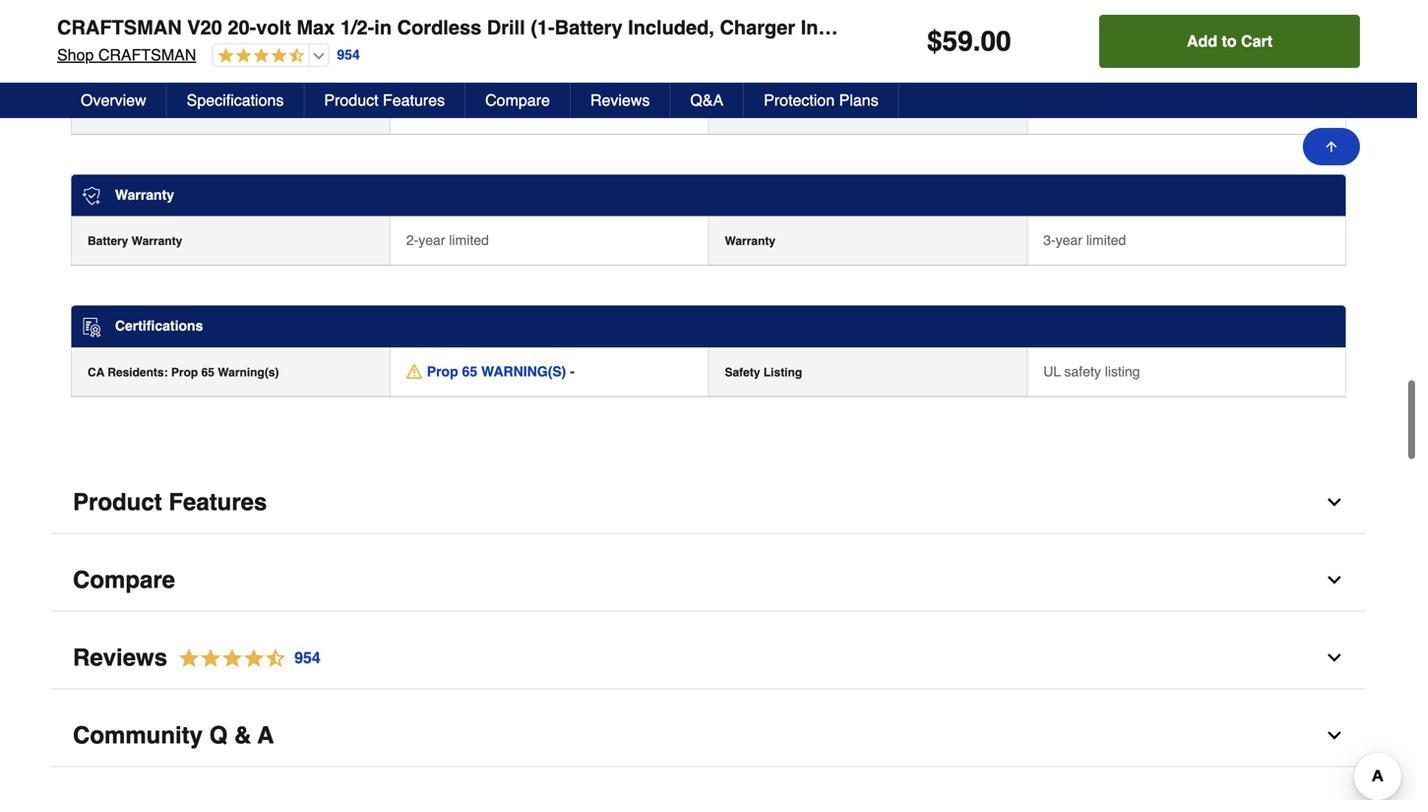 Task type: locate. For each thing, give the bounding box(es) containing it.
chevron down image inside community q & a button
[[1325, 726, 1345, 746]]

0 vertical spatial craftsman
[[57, 16, 182, 39]]

1 vertical spatial compare button
[[51, 550, 1367, 612]]

limited
[[449, 233, 489, 248], [1087, 233, 1127, 248]]

warranty
[[115, 187, 174, 203], [132, 235, 182, 248], [725, 235, 776, 248]]

1 horizontal spatial limited
[[1087, 233, 1127, 248]]

59
[[943, 26, 974, 57]]

compare for community q & a
[[73, 567, 175, 594]]

drill
[[487, 16, 525, 39]]

compare for q&a
[[486, 91, 550, 109]]

protection plans
[[764, 91, 879, 109]]

max
[[297, 16, 335, 39]]

craftsman
[[57, 16, 182, 39], [98, 46, 196, 64]]

954
[[337, 47, 360, 63], [294, 649, 321, 667]]

features
[[383, 91, 445, 109], [169, 489, 267, 516]]

2 chevron down image from the top
[[1325, 571, 1345, 590]]

product
[[324, 91, 379, 109], [73, 489, 162, 516]]

add
[[1188, 32, 1218, 50]]

community
[[73, 722, 203, 749]]

0 vertical spatial product
[[324, 91, 379, 109]]

2 year from the left
[[1056, 233, 1083, 248]]

app compatibility
[[88, 54, 189, 68]]

1 vertical spatial features
[[169, 489, 267, 516]]

battery
[[555, 16, 623, 39], [88, 235, 128, 248]]

3-
[[1044, 233, 1056, 248]]

2 vertical spatial chevron down image
[[1325, 726, 1345, 746]]

1 vertical spatial battery
[[88, 235, 128, 248]]

1 vertical spatial product features button
[[51, 472, 1367, 534]]

1 vertical spatial product features
[[73, 489, 267, 516]]

compatibility up app compatibility
[[115, 7, 202, 22]]

a
[[258, 722, 274, 749]]

1 horizontal spatial reviews
[[591, 91, 650, 109]]

prop right prop65 warning icon
[[427, 364, 458, 380]]

0 vertical spatial product features
[[324, 91, 445, 109]]

compatibility up bluetooth compatibility
[[114, 54, 189, 68]]

0 horizontal spatial product features
[[73, 489, 267, 516]]

1 vertical spatial compare
[[73, 567, 175, 594]]

reviews up community
[[73, 644, 167, 671]]

product features
[[324, 91, 445, 109], [73, 489, 267, 516]]

4.5 stars image up &
[[167, 645, 322, 672]]

compare button for community q & a
[[51, 550, 1367, 612]]

prop right residents:
[[171, 366, 198, 380]]

1 vertical spatial chevron down image
[[1325, 571, 1345, 590]]

battery warranty
[[88, 235, 182, 248]]

compare button for q&a
[[466, 83, 571, 118]]

1 horizontal spatial product
[[324, 91, 379, 109]]

65 left "warning(s)"
[[201, 366, 215, 380]]

0 horizontal spatial compare
[[73, 567, 175, 594]]

3-year limited
[[1044, 233, 1127, 248]]

cart
[[1242, 32, 1273, 50]]

1 vertical spatial compatibility
[[114, 54, 189, 68]]

compare
[[486, 91, 550, 109], [73, 567, 175, 594]]

-
[[570, 364, 575, 380]]

65
[[462, 364, 478, 380], [201, 366, 215, 380]]

4.5 stars image down volt
[[213, 47, 305, 65]]

0 horizontal spatial reviews
[[73, 644, 167, 671]]

1 year from the left
[[419, 233, 445, 248]]

reviews for community q & a
[[73, 644, 167, 671]]

compatibility for app
[[114, 54, 189, 68]]

chevron down image
[[1325, 648, 1345, 668]]

included,
[[628, 16, 715, 39]]

0 vertical spatial reviews
[[591, 91, 650, 109]]

prop
[[427, 364, 458, 380], [171, 366, 198, 380]]

shop
[[57, 46, 94, 64]]

1 vertical spatial 4.5 stars image
[[167, 645, 322, 672]]

0 vertical spatial compare button
[[466, 83, 571, 118]]

prop65 warning image
[[406, 364, 422, 380]]

0 vertical spatial compare
[[486, 91, 550, 109]]

overview
[[81, 91, 146, 109]]

year
[[419, 233, 445, 248], [1056, 233, 1083, 248]]

1 vertical spatial 954
[[294, 649, 321, 667]]

compatibility
[[115, 7, 202, 22], [114, 54, 189, 68], [146, 103, 221, 117]]

compatibility down app compatibility
[[146, 103, 221, 117]]

0 horizontal spatial 954
[[294, 649, 321, 667]]

chevron down image inside compare button
[[1325, 571, 1345, 590]]

1 horizontal spatial 65
[[462, 364, 478, 380]]

chevron down image inside product features button
[[1325, 493, 1345, 512]]

bluetooth compatibility
[[88, 103, 221, 117]]

1 horizontal spatial 954
[[337, 47, 360, 63]]

reviews
[[591, 91, 650, 109], [73, 644, 167, 671]]

.
[[974, 26, 981, 57]]

4.5 stars image
[[213, 47, 305, 65], [167, 645, 322, 672]]

product features button for q&a
[[305, 83, 466, 118]]

1 chevron down image from the top
[[1325, 493, 1345, 512]]

65 left 'warning(s)'
[[462, 364, 478, 380]]

2-
[[406, 233, 419, 248]]

community q & a button
[[51, 705, 1367, 768]]

1/2-
[[341, 16, 374, 39]]

limited right 3-
[[1087, 233, 1127, 248]]

0 horizontal spatial product
[[73, 489, 162, 516]]

reviews inside button
[[591, 91, 650, 109]]

chevron down image
[[1325, 493, 1345, 512], [1325, 571, 1345, 590], [1325, 726, 1345, 746]]

2 limited from the left
[[1087, 233, 1127, 248]]

1 horizontal spatial prop
[[427, 364, 458, 380]]

1 horizontal spatial compare
[[486, 91, 550, 109]]

2 vertical spatial compatibility
[[146, 103, 221, 117]]

1 limited from the left
[[449, 233, 489, 248]]

product features button
[[305, 83, 466, 118], [51, 472, 1367, 534]]

0 vertical spatial features
[[383, 91, 445, 109]]

4.5 stars image containing 954
[[167, 645, 322, 672]]

0 vertical spatial 954
[[337, 47, 360, 63]]

0 horizontal spatial battery
[[88, 235, 128, 248]]

0 horizontal spatial limited
[[449, 233, 489, 248]]

1 horizontal spatial year
[[1056, 233, 1083, 248]]

0 horizontal spatial prop
[[171, 366, 198, 380]]

1 vertical spatial reviews
[[73, 644, 167, 671]]

compare button
[[466, 83, 571, 118], [51, 550, 1367, 612]]

ul safety listing
[[1044, 364, 1141, 380]]

add to cart button
[[1100, 15, 1361, 68]]

product features for q&a
[[324, 91, 445, 109]]

1 horizontal spatial features
[[383, 91, 445, 109]]

safety
[[725, 366, 761, 380]]

warning(s)
[[481, 364, 566, 380]]

1 horizontal spatial product features
[[324, 91, 445, 109]]

0 vertical spatial battery
[[555, 16, 623, 39]]

limited right 2-
[[449, 233, 489, 248]]

0 vertical spatial product features button
[[305, 83, 466, 118]]

&
[[234, 722, 251, 749]]

to
[[1223, 32, 1237, 50]]

product for community q & a
[[73, 489, 162, 516]]

craftsman up bluetooth compatibility
[[98, 46, 196, 64]]

0 horizontal spatial year
[[419, 233, 445, 248]]

1 vertical spatial product
[[73, 489, 162, 516]]

prop 65 warning(s) -
[[427, 364, 575, 380]]

shop craftsman
[[57, 46, 196, 64]]

0 horizontal spatial features
[[169, 489, 267, 516]]

product features for community q & a
[[73, 489, 267, 516]]

3 chevron down image from the top
[[1325, 726, 1345, 746]]

ul
[[1044, 364, 1061, 380]]

features for community q & a
[[169, 489, 267, 516]]

craftsman up shop craftsman
[[57, 16, 182, 39]]

0 vertical spatial chevron down image
[[1325, 493, 1345, 512]]

reviews left the q&a
[[591, 91, 650, 109]]



Task type: vqa. For each thing, say whether or not it's contained in the screenshot.
bottom COMPARE
yes



Task type: describe. For each thing, give the bounding box(es) containing it.
listing
[[764, 366, 803, 380]]

app
[[88, 54, 111, 68]]

no
[[406, 101, 424, 117]]

limited for 3-year limited
[[1087, 233, 1127, 248]]

features for q&a
[[383, 91, 445, 109]]

residents:
[[108, 366, 168, 380]]

in
[[374, 16, 392, 39]]

add to cart
[[1188, 32, 1273, 50]]

safety listing
[[725, 366, 803, 380]]

listing
[[1106, 364, 1141, 380]]

q&a button
[[671, 83, 745, 118]]

chevron down image for q
[[1325, 726, 1345, 746]]

specifications
[[187, 91, 284, 109]]

1 horizontal spatial battery
[[555, 16, 623, 39]]

plans
[[840, 91, 879, 109]]

charger
[[720, 16, 796, 39]]

specifications button
[[167, 83, 305, 118]]

q&a
[[691, 91, 724, 109]]

volt
[[256, 16, 291, 39]]

cordless
[[397, 16, 482, 39]]

bluetooth
[[88, 103, 143, 117]]

community q & a
[[73, 722, 274, 749]]

ca
[[88, 366, 104, 380]]

compatibility for bluetooth
[[146, 103, 221, 117]]

product features button for community q & a
[[51, 472, 1367, 534]]

protection plans button
[[745, 83, 900, 118]]

warning(s)
[[218, 366, 279, 380]]

arrow up image
[[1324, 139, 1340, 155]]

certifications
[[115, 318, 203, 334]]

included)
[[801, 16, 889, 39]]

q
[[209, 722, 228, 749]]

chevron down image for features
[[1325, 493, 1345, 512]]

0 vertical spatial compatibility
[[115, 7, 202, 22]]

20-
[[228, 16, 256, 39]]

reviews for q&a
[[591, 91, 650, 109]]

product for q&a
[[324, 91, 379, 109]]

$
[[928, 26, 943, 57]]

2-year limited
[[406, 233, 489, 248]]

craftsman v20 20-volt max 1/2-in cordless drill (1-battery included, charger included)
[[57, 16, 889, 39]]

0 vertical spatial 4.5 stars image
[[213, 47, 305, 65]]

reviews button
[[571, 83, 671, 118]]

safety
[[1065, 364, 1102, 380]]

00
[[981, 26, 1012, 57]]

protection
[[764, 91, 835, 109]]

1 vertical spatial craftsman
[[98, 46, 196, 64]]

year for 2-
[[419, 233, 445, 248]]

0 horizontal spatial 65
[[201, 366, 215, 380]]

year for 3-
[[1056, 233, 1083, 248]]

$ 59 . 00
[[928, 26, 1012, 57]]

65 inside prop 65 warning(s) - link
[[462, 364, 478, 380]]

954 inside 4.5 stars image
[[294, 649, 321, 667]]

(1-
[[531, 16, 555, 39]]

v20
[[187, 16, 222, 39]]

limited for 2-year limited
[[449, 233, 489, 248]]

prop 65 warning(s) - link
[[406, 362, 575, 382]]

ca residents: prop 65 warning(s)
[[88, 366, 279, 380]]

overview button
[[61, 83, 167, 118]]



